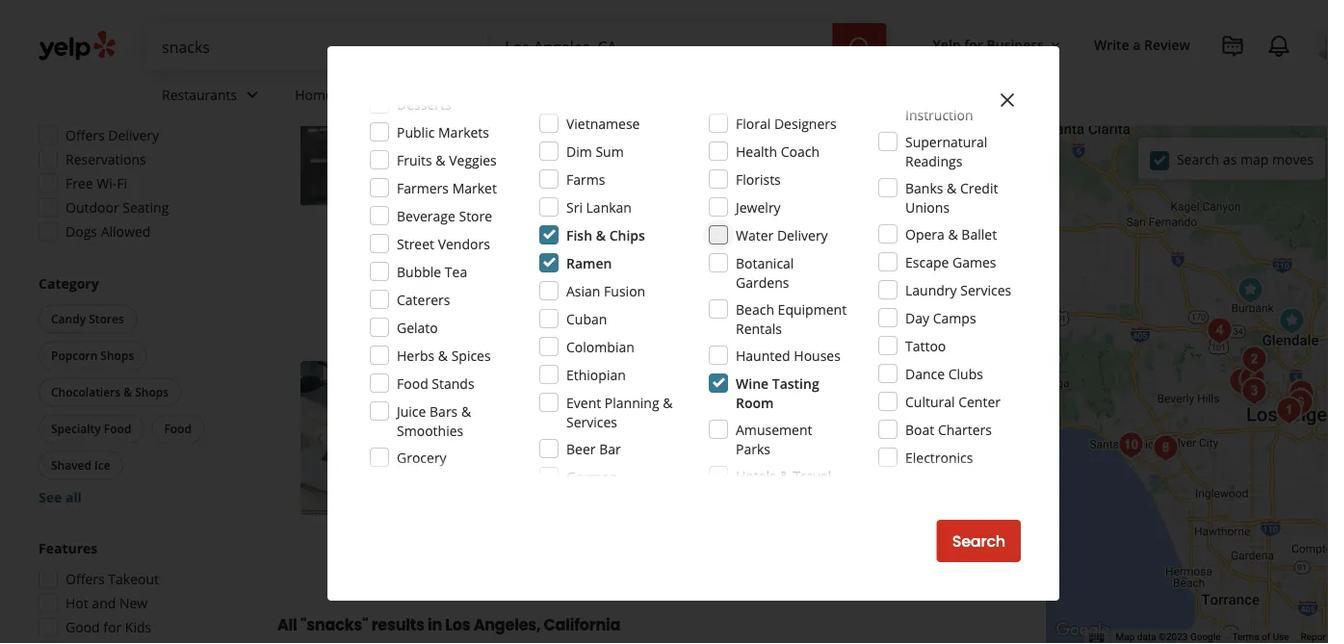 Task type: describe. For each thing, give the bounding box(es) containing it.
report
[[1302, 632, 1329, 643]]

readings
[[906, 152, 963, 170]]

24 chevron down v2 image for restaurants
[[241, 83, 264, 106]]

ice inside button
[[95, 458, 110, 474]]

katsu sando image
[[1283, 374, 1322, 413]]

& right the fruits
[[436, 151, 446, 169]]

bubble tea
[[397, 263, 468, 281]]

clubs
[[949, 365, 984, 383]]

open
[[479, 144, 515, 162]]

in
[[428, 615, 442, 637]]

beach equipment rentals
[[736, 300, 847, 338]]

good
[[66, 619, 100, 637]]

1 yogurt from the top
[[596, 115, 635, 131]]

start
[[884, 283, 920, 305]]

home
[[295, 85, 333, 104]]

& inside event planning & services
[[663, 394, 673, 412]]

close image
[[996, 89, 1020, 112]]

yelp
[[933, 35, 961, 53]]

juice bars & smoothies inside button
[[651, 115, 783, 131]]

german
[[567, 468, 618, 486]]

category
[[39, 275, 99, 293]]

terms of use link
[[1233, 632, 1290, 643]]

all
[[278, 615, 297, 637]]

features
[[39, 540, 98, 558]]

services inside event planning & services
[[567, 413, 618, 431]]

write a review
[[1095, 35, 1191, 53]]

juice bars & smoothies button
[[647, 113, 786, 133]]

herbs
[[397, 346, 435, 365]]

flavor factory candy image
[[1273, 302, 1312, 341]]

search for search as map moves
[[1178, 150, 1220, 168]]

previous image
[[308, 428, 332, 451]]

sri
[[567, 198, 583, 216]]

room
[[736, 394, 774, 412]]

0 horizontal spatial and
[[92, 595, 116, 613]]

16 info v2 image
[[425, 1, 440, 17]]

opera & ballet
[[906, 225, 997, 243]]

services for home services
[[337, 85, 388, 104]]

dim sum
[[567, 142, 624, 160]]

shaved
[[51, 458, 92, 474]]

16 checkmark v2 image
[[604, 285, 620, 300]]

grab-
[[498, 171, 533, 189]]

group containing features
[[33, 540, 239, 644]]

grab-and-go
[[498, 171, 577, 189]]

games
[[953, 253, 997, 271]]

previous image
[[308, 118, 332, 141]]

farms
[[567, 170, 606, 188]]

1 until from the top
[[518, 144, 546, 162]]

reservations
[[66, 151, 146, 169]]

offers for offers delivery
[[66, 127, 105, 145]]

cuban
[[567, 310, 607, 328]]

tea
[[445, 263, 468, 281]]

health
[[736, 142, 778, 160]]

outdoor seating
[[498, 285, 589, 301]]

places
[[597, 220, 636, 238]]

way
[[834, 220, 858, 238]]

16 chevron down v2 image
[[1048, 37, 1064, 53]]

candy
[[51, 312, 86, 328]]

smoothies inside the juice bars & smoothies
[[397, 422, 464, 440]]

2 until from the top
[[518, 429, 546, 448]]

chocolatiers
[[51, 385, 121, 401]]

0 vertical spatial pm
[[588, 144, 608, 162]]

angeles,
[[474, 615, 541, 637]]

hot for hot and new
[[66, 595, 88, 613]]

banks
[[906, 179, 944, 197]]

business
[[987, 35, 1045, 53]]

2 ice cream & frozen yogurt link from the top
[[479, 399, 639, 418]]

floral designers
[[736, 114, 837, 133]]

hotels & travel
[[736, 467, 832, 485]]

1 vertical spatial 88 hotdog & juicy image
[[1236, 372, 1274, 411]]

"where
[[500, 201, 550, 219]]

kream image
[[1270, 392, 1309, 430]]

outdoor for outdoor seating
[[498, 285, 545, 301]]

more link
[[745, 239, 781, 257]]

group containing offers delivery
[[33, 71, 239, 248]]

search dialog
[[0, 0, 1329, 644]]

tattoo
[[906, 337, 947, 355]]

dairy queen/orange julius treat ctr link
[[479, 362, 826, 388]]

$$$
[[153, 13, 173, 29]]

dance clubs
[[906, 365, 984, 383]]

hot and new
[[66, 595, 148, 613]]

see
[[39, 489, 62, 507]]

grocery
[[397, 449, 447, 467]]

16 healthy dining v2 image
[[601, 172, 616, 188]]

1 slideshow element from the top
[[301, 52, 455, 207]]

smoothies inside button
[[722, 115, 783, 131]]

& inside the banks & credit unions
[[947, 179, 957, 197]]

beverage store
[[397, 207, 493, 225]]

88 hotdog & juicy image
[[1236, 372, 1274, 411]]

frozen for first ice cream & frozen yogurt link from the bottom of the page
[[555, 400, 593, 416]]

offers takeout
[[66, 571, 159, 589]]

drinks
[[719, 220, 758, 238]]

24 chevron down v2 image for home services
[[392, 83, 415, 106]]

map region
[[889, 0, 1329, 644]]

houses
[[794, 346, 841, 365]]

bar
[[600, 440, 621, 458]]

©2023
[[1159, 632, 1189, 643]]

always
[[720, 201, 763, 219]]

have
[[554, 201, 588, 219]]

services for laundry services
[[961, 281, 1012, 299]]

outdoor for outdoor seating
[[66, 199, 119, 217]]

too
[[862, 220, 883, 238]]

hot dogs
[[798, 115, 850, 131]]

shops inside button
[[101, 348, 134, 364]]

laundry
[[906, 281, 958, 299]]

healthy
[[620, 171, 668, 189]]

koreatown
[[862, 114, 930, 133]]

0 horizontal spatial food
[[104, 422, 131, 438]]

hot dogs button
[[794, 113, 854, 133]]

kids
[[125, 619, 152, 637]]

amusement parks
[[736, 421, 813, 458]]

for for good
[[103, 619, 122, 637]]

16 grab and go v2 image
[[479, 172, 494, 188]]

offers delivery
[[66, 127, 159, 145]]

asian fusion
[[567, 282, 646, 300]]

new
[[119, 595, 148, 613]]

i'm
[[698, 201, 717, 219]]

home services
[[295, 85, 388, 104]]

see all button
[[39, 489, 82, 507]]

& inside button
[[124, 385, 132, 401]]

tasting
[[773, 374, 820, 393]]

1 vertical spatial ice
[[482, 400, 499, 416]]

0 vertical spatial takeout
[[704, 285, 749, 301]]

wine
[[736, 374, 769, 393]]

keyboard shortcuts image
[[1090, 634, 1105, 643]]

frozen for first ice cream & frozen yogurt link from the top
[[555, 115, 593, 131]]

bars inside button
[[681, 115, 707, 131]]

floral
[[736, 114, 771, 133]]

travel
[[793, 467, 832, 485]]

review
[[1145, 35, 1191, 53]]

1 ice cream & frozen yogurt link from the top
[[479, 113, 639, 133]]

user actions element
[[918, 24, 1329, 143]]

1 vertical spatial of
[[1262, 632, 1271, 643]]

google image
[[1052, 619, 1116, 644]]

juice bars & smoothies inside the search dialog
[[397, 402, 471, 440]]

unions
[[906, 198, 950, 216]]

delivery for water delivery
[[778, 226, 828, 244]]

& right fish
[[596, 226, 606, 244]]

mario kart snack station image
[[1201, 312, 1240, 350]]

beer bar
[[567, 440, 621, 458]]

1 ice cream & frozen yogurt button from the top
[[479, 113, 639, 133]]

rentals
[[736, 319, 783, 338]]

beer
[[567, 440, 596, 458]]

& up until 8:00 pm at the bottom of page
[[543, 400, 552, 416]]

terms
[[1233, 632, 1260, 643]]

cultural center
[[906, 393, 1001, 411]]

boat
[[906, 421, 935, 439]]

2 slideshow element from the top
[[301, 362, 455, 517]]



Task type: locate. For each thing, give the bounding box(es) containing it.
more
[[745, 239, 781, 257]]

for inside button
[[965, 35, 984, 53]]

levain bakery - larchmont village image
[[1223, 363, 1262, 401]]

planning
[[605, 394, 660, 412]]

0 vertical spatial dogs
[[822, 115, 850, 131]]

center
[[959, 393, 1001, 411]]

0 horizontal spatial delivery
[[108, 127, 159, 145]]

& left floral
[[710, 115, 719, 131]]

0 vertical spatial hot
[[798, 115, 819, 131]]

0 vertical spatial delivery
[[108, 127, 159, 145]]

services right home
[[337, 85, 388, 104]]

ice cream & frozen yogurt link
[[479, 113, 639, 133], [479, 399, 639, 418]]

0 horizontal spatial smoothies
[[397, 422, 464, 440]]

1 horizontal spatial for
[[965, 35, 984, 53]]

ice right shaved
[[95, 458, 110, 474]]

0 horizontal spatial hot
[[66, 595, 88, 613]]

1 vertical spatial pm
[[580, 429, 600, 448]]

0 horizontal spatial bars
[[430, 402, 458, 421]]

use
[[1274, 632, 1290, 643]]

farmers market
[[397, 179, 497, 197]]

0 vertical spatial smoothies
[[722, 115, 783, 131]]

search down electronics
[[953, 531, 1006, 553]]

24 chevron down v2 image inside home services "link"
[[392, 83, 415, 106]]

outdoor down like
[[498, 285, 545, 301]]

1 horizontal spatial takeout
[[704, 285, 749, 301]]

herbs & spices
[[397, 346, 491, 365]]

next image
[[425, 428, 448, 451]]

ice cream & frozen yogurt link up 10:00
[[479, 113, 639, 133]]

2 vertical spatial services
[[567, 413, 618, 431]]

data
[[1138, 632, 1157, 643]]

None search field
[[146, 23, 891, 69]]

2 yogurt from the top
[[596, 400, 635, 416]]

2 24 chevron down v2 image from the left
[[392, 83, 415, 106]]

juice bars & smoothies down food stands
[[397, 402, 471, 440]]

smoothies
[[722, 115, 783, 131], [397, 422, 464, 440]]

cultural
[[906, 393, 956, 411]]

0 horizontal spatial of
[[611, 239, 624, 257]]

cream
[[502, 115, 540, 131], [502, 400, 540, 416]]

hot
[[798, 115, 819, 131], [66, 595, 88, 613]]

search inside button
[[953, 531, 1006, 553]]

delivery for offers delivery
[[108, 127, 159, 145]]

takeout inside group
[[108, 571, 159, 589]]

beverage
[[397, 207, 456, 225]]

restaurants link
[[146, 69, 280, 125]]

& right chocolatiers
[[124, 385, 132, 401]]

1 cream from the top
[[502, 115, 540, 131]]

0 horizontal spatial outdoor
[[66, 199, 119, 217]]

seating
[[548, 285, 589, 301]]

2 frozen from the top
[[555, 400, 593, 416]]

laundry services
[[906, 281, 1012, 299]]

seating
[[123, 199, 169, 217]]

1 horizontal spatial delivery
[[623, 285, 669, 301]]

cream down dairy at left
[[502, 400, 540, 416]]

1 horizontal spatial 24 chevron down v2 image
[[392, 83, 415, 106]]

delivery inside the search dialog
[[778, 226, 828, 244]]

& down stands
[[462, 402, 471, 421]]

bhan kanom thai image
[[1236, 341, 1274, 379]]

smoothies up health
[[722, 115, 783, 131]]

0 vertical spatial services
[[337, 85, 388, 104]]

& inside fitness & instruction
[[953, 86, 963, 105]]

slideshow element
[[301, 52, 455, 207], [301, 362, 455, 517]]

of
[[611, 239, 624, 257], [1262, 632, 1271, 643]]

& down dairy queen/orange julius treat ctr
[[663, 394, 673, 412]]

ice up open
[[482, 115, 499, 131]]

popcorn
[[51, 348, 98, 364]]

juice inside the juice bars & smoothies
[[397, 402, 426, 421]]

& right banks
[[947, 179, 957, 197]]

1 vertical spatial and
[[92, 595, 116, 613]]

write a review link
[[1087, 27, 1199, 62]]

usually
[[786, 220, 830, 238]]

fruits
[[397, 151, 432, 169]]

0 horizontal spatial dogs
[[66, 223, 97, 241]]

0 vertical spatial ice
[[482, 115, 499, 131]]

0 vertical spatial offers
[[66, 127, 105, 145]]

& left ballet
[[949, 225, 959, 243]]

88 hotdog & juicy image
[[301, 52, 455, 207], [1236, 372, 1274, 411]]

until left 8:00
[[518, 429, 546, 448]]

1 vertical spatial juice
[[397, 402, 426, 421]]

& left travel
[[780, 467, 790, 485]]

0 vertical spatial yogurt
[[596, 115, 635, 131]]

food for food stands
[[397, 374, 429, 393]]

0 vertical spatial search
[[1178, 150, 1220, 168]]

1 vertical spatial yogurt
[[596, 400, 635, 416]]

outdoor down free wi-fi
[[66, 199, 119, 217]]

1 vertical spatial slideshow element
[[301, 362, 455, 517]]

bars up next image
[[430, 402, 458, 421]]

electronics
[[906, 449, 974, 467]]

1 vertical spatial search
[[953, 531, 1006, 553]]

wow choripan image
[[1234, 361, 1272, 399]]

ice cream & frozen yogurt button up 10:00
[[479, 113, 639, 133]]

0 horizontal spatial 24 chevron down v2 image
[[241, 83, 264, 106]]

1 horizontal spatial outdoor
[[498, 285, 545, 301]]

food inside the search dialog
[[397, 374, 429, 393]]

candy stores button
[[39, 305, 137, 334]]

fusion
[[604, 282, 646, 300]]

0 horizontal spatial for
[[103, 619, 122, 637]]

of left use
[[1262, 632, 1271, 643]]

julius
[[682, 362, 735, 388]]

2 vertical spatial group
[[33, 540, 239, 644]]

map
[[1117, 632, 1136, 643]]

2 vertical spatial ice
[[95, 458, 110, 474]]

juice inside button
[[651, 115, 678, 131]]

& right herbs
[[438, 346, 448, 365]]

& up instruction
[[953, 86, 963, 105]]

0 vertical spatial and
[[927, 220, 951, 238]]

0 vertical spatial ice cream & frozen yogurt button
[[479, 113, 639, 133]]

go
[[562, 171, 577, 189]]

0 vertical spatial frozen
[[555, 115, 593, 131]]

shops up food button
[[135, 385, 169, 401]]

boat charters
[[906, 421, 993, 439]]

caterers
[[397, 291, 450, 309]]

market
[[453, 179, 497, 197]]

ice down dairy at left
[[482, 400, 499, 416]]

search for search
[[953, 531, 1006, 553]]

search left "as"
[[1178, 150, 1220, 168]]

1 vertical spatial dogs
[[66, 223, 97, 241]]

& inside button
[[710, 115, 719, 131]]

group containing category
[[35, 275, 239, 508]]

0 vertical spatial juice bars & smoothies
[[651, 115, 783, 131]]

a
[[1134, 35, 1141, 53]]

0 vertical spatial bars
[[681, 115, 707, 131]]

0 vertical spatial outdoor
[[66, 199, 119, 217]]

0 vertical spatial of
[[611, 239, 624, 257]]

bars inside the juice bars & smoothies
[[430, 402, 458, 421]]

1 vertical spatial ice cream & frozen yogurt link
[[479, 399, 639, 418]]

0 horizontal spatial search
[[953, 531, 1006, 553]]

1 vertical spatial outdoor
[[498, 285, 545, 301]]

info icon image
[[717, 171, 732, 187], [717, 171, 732, 187]]

offers up reservations
[[66, 127, 105, 145]]

hot for hot dogs
[[798, 115, 819, 131]]

juice bars & smoothies
[[651, 115, 783, 131], [397, 402, 471, 440]]

for right yelp
[[965, 35, 984, 53]]

2 vertical spatial delivery
[[623, 285, 669, 301]]

water delivery
[[736, 226, 828, 244]]

sunny blue image
[[1112, 426, 1151, 465], [1147, 429, 1186, 468]]

sweet
[[887, 220, 923, 238]]

instruction
[[906, 106, 974, 124]]

ice cream & frozen yogurt up until 8:00 pm at the bottom of page
[[482, 400, 635, 416]]

sri lankan
[[567, 198, 632, 216]]

of down places on the left
[[611, 239, 624, 257]]

1 horizontal spatial food
[[164, 422, 192, 438]]

1 vertical spatial services
[[961, 281, 1012, 299]]

treat
[[740, 362, 792, 388]]

dairy queen/orange julius treat ctr image
[[1232, 271, 1270, 310]]

1 horizontal spatial and
[[927, 220, 951, 238]]

2 ice cream & frozen yogurt from the top
[[482, 400, 635, 416]]

0 vertical spatial shops
[[101, 348, 134, 364]]

specialty food button
[[39, 415, 144, 444]]

1 vertical spatial group
[[35, 275, 239, 508]]

ctr
[[797, 362, 826, 388]]

1 vertical spatial ice cream & frozen yogurt button
[[479, 399, 639, 418]]

search as map moves
[[1178, 150, 1314, 168]]

0 horizontal spatial juice
[[397, 402, 426, 421]]

notifications image
[[1268, 35, 1291, 58]]

24 chevron down v2 image inside restaurants link
[[241, 83, 264, 106]]

for down hot and new
[[103, 619, 122, 637]]

1 vertical spatial bars
[[430, 402, 458, 421]]

$$$$ button
[[186, 6, 235, 36]]

2 horizontal spatial delivery
[[778, 226, 828, 244]]

0 horizontal spatial juice bars & smoothies
[[397, 402, 471, 440]]

1 vertical spatial cream
[[502, 400, 540, 416]]

2 ice cream & frozen yogurt button from the top
[[479, 399, 639, 418]]

10:00
[[550, 144, 584, 162]]

delivery up reservations
[[108, 127, 159, 145]]

u
[[591, 201, 601, 219]]

1 vertical spatial smoothies
[[397, 422, 464, 440]]

ice cream & frozen yogurt button up until 8:00 pm at the bottom of page
[[479, 399, 639, 418]]

shops up the chocolatiers & shops
[[101, 348, 134, 364]]

home services link
[[280, 69, 430, 125]]

cream up open until 10:00 pm
[[502, 115, 540, 131]]

1 vertical spatial delivery
[[778, 226, 828, 244]]

coach
[[781, 142, 820, 160]]

0 vertical spatial juice
[[651, 115, 678, 131]]

yogurt
[[596, 115, 635, 131], [596, 400, 635, 416]]

services down games
[[961, 281, 1012, 299]]

group
[[33, 71, 239, 248], [35, 275, 239, 508], [33, 540, 239, 644]]

1 horizontal spatial juice
[[651, 115, 678, 131]]

for for yelp
[[965, 35, 984, 53]]

and up good for kids
[[92, 595, 116, 613]]

1 ice cream & frozen yogurt from the top
[[482, 115, 635, 131]]

order
[[924, 283, 967, 305]]

jewelry
[[736, 198, 781, 216]]

of inside "where have u been juicy?!?! i'm always slightly disappointed with smoothie/juice places because the drinks are usually way too sweet and taste like they're made of artificial syrups.…"
[[611, 239, 624, 257]]

frozen up 'dim'
[[555, 115, 593, 131]]

they're
[[525, 239, 568, 257]]

queen/orange
[[535, 362, 677, 388]]

1 vertical spatial until
[[518, 429, 546, 448]]

1 horizontal spatial search
[[1178, 150, 1220, 168]]

food
[[397, 374, 429, 393], [104, 422, 131, 438], [164, 422, 192, 438]]

cream for 1st ice cream & frozen yogurt button from the bottom of the page
[[502, 400, 540, 416]]

all
[[65, 489, 82, 507]]

1 vertical spatial takeout
[[108, 571, 159, 589]]

takeout up new
[[108, 571, 159, 589]]

until up grab-and-go
[[518, 144, 546, 162]]

2 horizontal spatial services
[[961, 281, 1012, 299]]

24 chevron down v2 image right 'restaurants'
[[241, 83, 264, 106]]

0 vertical spatial ice cream & frozen yogurt link
[[479, 113, 639, 133]]

delivery down slightly
[[778, 226, 828, 244]]

0 horizontal spatial 88 hotdog & juicy image
[[301, 52, 455, 207]]

1 vertical spatial shops
[[135, 385, 169, 401]]

the
[[695, 220, 716, 238]]

and down unions
[[927, 220, 951, 238]]

1 horizontal spatial dogs
[[822, 115, 850, 131]]

open until 10:00 pm
[[479, 144, 608, 162]]

& up open until 10:00 pm
[[543, 115, 552, 131]]

1 horizontal spatial hot
[[798, 115, 819, 131]]

day camps
[[906, 309, 977, 327]]

0 vertical spatial group
[[33, 71, 239, 248]]

0 vertical spatial cream
[[502, 115, 540, 131]]

pm right 8:00
[[580, 429, 600, 448]]

1 offers from the top
[[66, 127, 105, 145]]

supernatural readings
[[906, 133, 988, 170]]

1 vertical spatial hot
[[66, 595, 88, 613]]

bars up dining
[[681, 115, 707, 131]]

and inside "where have u been juicy?!?! i'm always slightly disappointed with smoothie/juice places because the drinks are usually way too sweet and taste like they're made of artificial syrups.…"
[[927, 220, 951, 238]]

dogs inside button
[[822, 115, 850, 131]]

0 horizontal spatial services
[[337, 85, 388, 104]]

vietnamese
[[567, 114, 640, 133]]

sum
[[596, 142, 624, 160]]

lankan
[[586, 198, 632, 216]]

1 horizontal spatial smoothies
[[722, 115, 783, 131]]

offers for offers takeout
[[66, 571, 105, 589]]

juice down food stands
[[397, 402, 426, 421]]

0 vertical spatial for
[[965, 35, 984, 53]]

1 vertical spatial frozen
[[555, 400, 593, 416]]

results
[[372, 615, 425, 637]]

yelp for business
[[933, 35, 1045, 53]]

pm
[[588, 144, 608, 162], [580, 429, 600, 448]]

juice up healthy dining
[[651, 115, 678, 131]]

24 chevron down v2 image
[[241, 83, 264, 106], [392, 83, 415, 106]]

veggies
[[449, 151, 497, 169]]

0 vertical spatial ice cream & frozen yogurt
[[482, 115, 635, 131]]

frozen up 8:00
[[555, 400, 593, 416]]

2 cream from the top
[[502, 400, 540, 416]]

google
[[1191, 632, 1221, 643]]

takeout down syrups.…"
[[704, 285, 749, 301]]

0 horizontal spatial takeout
[[108, 571, 159, 589]]

hot inside hot dogs button
[[798, 115, 819, 131]]

colombian
[[567, 338, 635, 356]]

see all
[[39, 489, 82, 507]]

wine tasting room
[[736, 374, 820, 412]]

1 vertical spatial offers
[[66, 571, 105, 589]]

gelato
[[397, 318, 438, 337]]

ice cream & frozen yogurt up 10:00
[[482, 115, 635, 131]]

pm up farms at the left
[[588, 144, 608, 162]]

services down the event
[[567, 413, 618, 431]]

fi
[[117, 175, 127, 193]]

popcorn shops button
[[39, 342, 147, 371]]

1 vertical spatial ice cream & frozen yogurt
[[482, 400, 635, 416]]

taste
[[954, 220, 985, 238]]

0 horizontal spatial shops
[[101, 348, 134, 364]]

kaminari gyoza bar image
[[1282, 384, 1321, 423]]

0 vertical spatial 88 hotdog & juicy image
[[301, 52, 455, 207]]

yogurt down queen/orange
[[596, 400, 635, 416]]

1 vertical spatial juice bars & smoothies
[[397, 402, 471, 440]]

florists
[[736, 170, 781, 188]]

yogurt up sum
[[596, 115, 635, 131]]

ethiopian
[[567, 366, 626, 384]]

1 24 chevron down v2 image from the left
[[241, 83, 264, 106]]

hotels
[[736, 467, 777, 485]]

food for food
[[164, 422, 192, 438]]

1 horizontal spatial of
[[1262, 632, 1271, 643]]

until
[[518, 144, 546, 162], [518, 429, 546, 448]]

2 horizontal spatial food
[[397, 374, 429, 393]]

search image
[[849, 36, 872, 59]]

1 vertical spatial for
[[103, 619, 122, 637]]

cream for first ice cream & frozen yogurt button
[[502, 115, 540, 131]]

free
[[66, 175, 93, 193]]

1 horizontal spatial juice bars & smoothies
[[651, 115, 783, 131]]

juice bars & smoothies up health
[[651, 115, 783, 131]]

1 horizontal spatial shops
[[135, 385, 169, 401]]

1 frozen from the top
[[555, 115, 593, 131]]

services inside "link"
[[337, 85, 388, 104]]

1 horizontal spatial services
[[567, 413, 618, 431]]

escape
[[906, 253, 950, 271]]

until 8:00 pm
[[518, 429, 600, 448]]

0 vertical spatial slideshow element
[[301, 52, 455, 207]]

made
[[572, 239, 608, 257]]

designers
[[775, 114, 837, 133]]

moves
[[1273, 150, 1314, 168]]

dairy queen/orange julius treat ctr image
[[301, 362, 455, 517]]

business categories element
[[146, 69, 1329, 125]]

ice cream & frozen yogurt link up until 8:00 pm at the bottom of page
[[479, 399, 639, 418]]

1 horizontal spatial bars
[[681, 115, 707, 131]]

1 horizontal spatial 88 hotdog & juicy image
[[1236, 372, 1274, 411]]

yelp for business button
[[926, 27, 1072, 62]]

0 vertical spatial until
[[518, 144, 546, 162]]

2 offers from the top
[[66, 571, 105, 589]]

syrups.…"
[[681, 239, 741, 257]]

delivery right 16 checkmark v2 icon at the left of the page
[[623, 285, 669, 301]]

chips
[[610, 226, 646, 244]]

next image
[[425, 118, 448, 141]]

offers up hot and new
[[66, 571, 105, 589]]

smoothies up grocery
[[397, 422, 464, 440]]

vendors
[[438, 235, 490, 253]]

projects image
[[1222, 35, 1245, 58]]

shops inside button
[[135, 385, 169, 401]]

16 speech v2 image
[[479, 203, 494, 218]]

24 chevron down v2 image up public
[[392, 83, 415, 106]]



Task type: vqa. For each thing, say whether or not it's contained in the screenshot.
PM
yes



